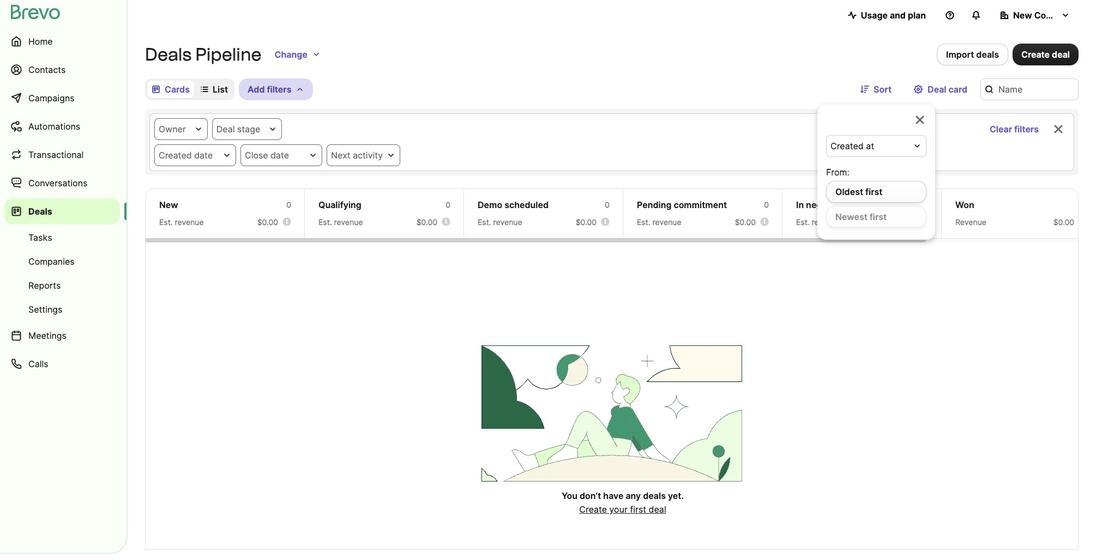 Task type: locate. For each thing, give the bounding box(es) containing it.
filters for clear filters
[[1015, 124, 1039, 135]]

created date button
[[154, 145, 236, 166]]

2 $0.00 from the left
[[417, 218, 437, 227]]

est. revenue for qualifying
[[319, 218, 363, 227]]

est.
[[159, 218, 173, 227], [319, 218, 332, 227], [478, 218, 491, 227], [637, 218, 651, 227], [796, 218, 810, 227]]

created down owner
[[159, 150, 192, 161]]

1 0 from the left
[[287, 200, 291, 209]]

change
[[275, 49, 308, 60]]

deal for deal card
[[928, 84, 947, 95]]

create up name search box
[[1022, 49, 1050, 60]]

revenue for qualifying
[[334, 218, 363, 227]]

deal left stage
[[216, 124, 235, 135]]

0 vertical spatial filters
[[267, 84, 292, 95]]

created date
[[159, 150, 213, 161]]

import deals
[[946, 49, 999, 60]]

and
[[890, 10, 906, 21]]

est. for pending commitment
[[637, 218, 651, 227]]

list
[[213, 84, 228, 95]]

1 est. revenue from the left
[[159, 218, 204, 227]]

deal left card
[[928, 84, 947, 95]]

1 vertical spatial deal
[[649, 505, 666, 515]]

est. revenue for new
[[159, 218, 204, 227]]

you don't have any deals yet. create your first deal
[[562, 491, 684, 515]]

deals right import
[[977, 49, 999, 60]]

2 date from the left
[[271, 150, 289, 161]]

2 0 from the left
[[446, 200, 451, 209]]

companies link
[[4, 251, 120, 273]]

contacts
[[28, 64, 66, 75]]

0 horizontal spatial created
[[159, 150, 192, 161]]

0 vertical spatial new
[[1014, 10, 1032, 21]]

calls link
[[4, 351, 120, 377]]

1 horizontal spatial deals
[[145, 44, 192, 65]]

deals for deals
[[28, 206, 52, 217]]

1 horizontal spatial new
[[1014, 10, 1032, 21]]

created inside dialog
[[831, 141, 864, 152]]

revenue for new
[[175, 218, 204, 227]]

settings
[[28, 304, 62, 315]]

deal inside create deal button
[[1052, 49, 1070, 60]]

1 vertical spatial deal
[[216, 124, 235, 135]]

date
[[194, 150, 213, 161], [271, 150, 289, 161]]

0 left pending
[[605, 200, 610, 209]]

3 $0.00 from the left
[[576, 218, 597, 227]]

0 for new
[[287, 200, 291, 209]]

1 horizontal spatial deal
[[1052, 49, 1070, 60]]

1 vertical spatial deals
[[643, 491, 666, 502]]

deals up cards button
[[145, 44, 192, 65]]

date down owner popup button
[[194, 150, 213, 161]]

0 down close date popup button at the left top of the page
[[287, 200, 291, 209]]

1 est. from the left
[[159, 218, 173, 227]]

0 vertical spatial first
[[866, 187, 883, 197]]

created for created at
[[831, 141, 864, 152]]

est. revenue
[[159, 218, 204, 227], [319, 218, 363, 227], [478, 218, 522, 227], [637, 218, 682, 227], [796, 218, 841, 227]]

first for oldest first
[[866, 187, 883, 197]]

create deal button
[[1013, 44, 1079, 65]]

next
[[331, 150, 351, 161]]

owner
[[159, 124, 186, 135]]

0 horizontal spatial deals
[[28, 206, 52, 217]]

created left at
[[831, 141, 864, 152]]

demo scheduled
[[478, 200, 549, 211]]

3 est. from the left
[[478, 218, 491, 227]]

deal down company
[[1052, 49, 1070, 60]]

first
[[866, 187, 883, 197], [870, 212, 887, 223], [630, 505, 646, 515]]

add filters button
[[239, 79, 313, 100]]

first right the oldest
[[866, 187, 883, 197]]

demo
[[478, 200, 503, 211]]

0 vertical spatial create
[[1022, 49, 1050, 60]]

0 horizontal spatial date
[[194, 150, 213, 161]]

dialog
[[818, 105, 936, 240]]

pipeline
[[196, 44, 262, 65]]

1 $0.00 from the left
[[257, 218, 278, 227]]

new down created date
[[159, 200, 178, 211]]

revenue
[[175, 218, 204, 227], [334, 218, 363, 227], [493, 218, 522, 227], [653, 218, 682, 227], [812, 218, 841, 227]]

0 horizontal spatial filters
[[267, 84, 292, 95]]

deals right the any at right
[[643, 491, 666, 502]]

filters inside button
[[267, 84, 292, 95]]

oldest first
[[836, 187, 883, 197]]

deals
[[145, 44, 192, 65], [28, 206, 52, 217]]

filters right add
[[267, 84, 292, 95]]

1 vertical spatial deals
[[28, 206, 52, 217]]

created for created date
[[159, 150, 192, 161]]

4 0 from the left
[[764, 200, 769, 209]]

0 horizontal spatial deal
[[649, 505, 666, 515]]

deal inside popup button
[[216, 124, 235, 135]]

clear filters
[[990, 124, 1039, 135]]

5 0 from the left
[[924, 200, 928, 209]]

5 est. revenue from the left
[[796, 218, 841, 227]]

est. for in negotiation
[[796, 218, 810, 227]]

campaigns link
[[4, 85, 120, 111]]

1 horizontal spatial filters
[[1015, 124, 1039, 135]]

new left company
[[1014, 10, 1032, 21]]

new for new
[[159, 200, 178, 211]]

0 vertical spatial deal
[[1052, 49, 1070, 60]]

create down don't
[[579, 505, 607, 515]]

in negotiation
[[796, 200, 854, 211]]

4 revenue from the left
[[653, 218, 682, 227]]

close
[[245, 150, 268, 161]]

1 vertical spatial create
[[579, 505, 607, 515]]

$0.00 for in negotiation
[[894, 218, 915, 227]]

1 horizontal spatial deal
[[928, 84, 947, 95]]

0 horizontal spatial new
[[159, 200, 178, 211]]

add
[[248, 84, 265, 95]]

0 left 'demo'
[[446, 200, 451, 209]]

date right the close
[[271, 150, 289, 161]]

2 vertical spatial first
[[630, 505, 646, 515]]

deal
[[1052, 49, 1070, 60], [649, 505, 666, 515]]

date inside popup button
[[271, 150, 289, 161]]

1 horizontal spatial create
[[1022, 49, 1050, 60]]

new
[[1014, 10, 1032, 21], [159, 200, 178, 211]]

4 $0.00 from the left
[[735, 218, 756, 227]]

0 vertical spatial deals
[[977, 49, 999, 60]]

1 horizontal spatial deals
[[977, 49, 999, 60]]

meetings
[[28, 331, 67, 341]]

3 0 from the left
[[605, 200, 610, 209]]

first down the any at right
[[630, 505, 646, 515]]

deal right your
[[649, 505, 666, 515]]

newest first
[[836, 212, 887, 223]]

plan
[[908, 10, 926, 21]]

new inside new company button
[[1014, 10, 1032, 21]]

campaigns
[[28, 93, 75, 104]]

0 vertical spatial deal
[[928, 84, 947, 95]]

5 $0.00 from the left
[[894, 218, 915, 227]]

3 revenue from the left
[[493, 218, 522, 227]]

1 vertical spatial filters
[[1015, 124, 1039, 135]]

date inside popup button
[[194, 150, 213, 161]]

conversations link
[[4, 170, 120, 196]]

0 left in
[[764, 200, 769, 209]]

0 horizontal spatial deal
[[216, 124, 235, 135]]

3 est. revenue from the left
[[478, 218, 522, 227]]

deals link
[[4, 199, 120, 225]]

2 revenue from the left
[[334, 218, 363, 227]]

don't
[[580, 491, 601, 502]]

any
[[626, 491, 641, 502]]

home
[[28, 36, 53, 47]]

filters inside button
[[1015, 124, 1039, 135]]

clear
[[990, 124, 1012, 135]]

1 horizontal spatial date
[[271, 150, 289, 161]]

import
[[946, 49, 974, 60]]

0 for qualifying
[[446, 200, 451, 209]]

est. revenue for in negotiation
[[796, 218, 841, 227]]

created
[[831, 141, 864, 152], [159, 150, 192, 161]]

4 est. revenue from the left
[[637, 218, 682, 227]]

0 for pending commitment
[[764, 200, 769, 209]]

settings link
[[4, 299, 120, 321]]

2 est. from the left
[[319, 218, 332, 227]]

1 vertical spatial first
[[870, 212, 887, 223]]

filters right clear
[[1015, 124, 1039, 135]]

1 date from the left
[[194, 150, 213, 161]]

deals
[[977, 49, 999, 60], [643, 491, 666, 502]]

first inside you don't have any deals yet. create your first deal
[[630, 505, 646, 515]]

dialog containing created at
[[818, 105, 936, 240]]

revenue for in negotiation
[[812, 218, 841, 227]]

deal stage button
[[212, 118, 282, 140]]

1 horizontal spatial created
[[831, 141, 864, 152]]

5 revenue from the left
[[812, 218, 841, 227]]

meetings link
[[4, 323, 120, 349]]

2 est. revenue from the left
[[319, 218, 363, 227]]

4 est. from the left
[[637, 218, 651, 227]]

$0.00
[[257, 218, 278, 227], [417, 218, 437, 227], [576, 218, 597, 227], [735, 218, 756, 227], [894, 218, 915, 227], [1054, 218, 1075, 227]]

5 est. from the left
[[796, 218, 810, 227]]

0 horizontal spatial deals
[[643, 491, 666, 502]]

0 left won
[[924, 200, 928, 209]]

deals up tasks
[[28, 206, 52, 217]]

1 revenue from the left
[[175, 218, 204, 227]]

revenue for pending commitment
[[653, 218, 682, 227]]

automations
[[28, 121, 80, 132]]

deals for deals pipeline
[[145, 44, 192, 65]]

0
[[287, 200, 291, 209], [446, 200, 451, 209], [605, 200, 610, 209], [764, 200, 769, 209], [924, 200, 928, 209]]

create your first deal link
[[579, 505, 666, 515]]

add filters
[[248, 84, 292, 95]]

1 vertical spatial new
[[159, 200, 178, 211]]

next activity button
[[327, 145, 400, 166]]

0 horizontal spatial create
[[579, 505, 607, 515]]

first down oldest first button
[[870, 212, 887, 223]]

filters
[[267, 84, 292, 95], [1015, 124, 1039, 135]]

deal inside button
[[928, 84, 947, 95]]

next activity
[[331, 150, 383, 161]]

0 vertical spatial deals
[[145, 44, 192, 65]]



Task type: vqa. For each thing, say whether or not it's contained in the screenshot.
TIME on the left
no



Task type: describe. For each thing, give the bounding box(es) containing it.
newest
[[836, 212, 868, 223]]

first for newest first
[[870, 212, 887, 223]]

est. for qualifying
[[319, 218, 332, 227]]

deal for deal stage
[[216, 124, 235, 135]]

6 $0.00 from the left
[[1054, 218, 1075, 227]]

usage
[[861, 10, 888, 21]]

oldest
[[836, 187, 864, 197]]

date for close date
[[271, 150, 289, 161]]

deal card button
[[905, 79, 976, 100]]

scheduled
[[505, 200, 549, 211]]

deal inside you don't have any deals yet. create your first deal
[[649, 505, 666, 515]]

negotiation
[[806, 200, 854, 211]]

filters for add filters
[[267, 84, 292, 95]]

tasks link
[[4, 227, 120, 249]]

have
[[604, 491, 624, 502]]

owner button
[[154, 118, 208, 140]]

pending commitment
[[637, 200, 727, 211]]

clear filters button
[[981, 118, 1048, 140]]

sort
[[874, 84, 892, 95]]

cards button
[[147, 81, 194, 98]]

est. for demo scheduled
[[478, 218, 491, 227]]

deal stage
[[216, 124, 260, 135]]

stage
[[237, 124, 260, 135]]

from:
[[826, 167, 850, 178]]

est. for new
[[159, 218, 173, 227]]

usage and plan
[[861, 10, 926, 21]]

deal card
[[928, 84, 968, 95]]

deals pipeline
[[145, 44, 262, 65]]

your
[[610, 505, 628, 515]]

qualifying
[[319, 200, 362, 211]]

list button
[[196, 81, 232, 98]]

yet.
[[668, 491, 684, 502]]

change button
[[266, 44, 329, 65]]

create inside button
[[1022, 49, 1050, 60]]

companies
[[28, 256, 75, 267]]

at
[[866, 141, 874, 152]]

calls
[[28, 359, 48, 370]]

close date button
[[241, 145, 322, 166]]

import deals button
[[937, 44, 1009, 65]]

contacts link
[[4, 57, 120, 83]]

create deal
[[1022, 49, 1070, 60]]

in
[[796, 200, 804, 211]]

sort button
[[852, 79, 901, 100]]

new company
[[1014, 10, 1075, 21]]

Name search field
[[981, 79, 1079, 100]]

activity
[[353, 150, 383, 161]]

0 for demo scheduled
[[605, 200, 610, 209]]

date for created date
[[194, 150, 213, 161]]

created at button
[[826, 135, 927, 157]]

deals inside you don't have any deals yet. create your first deal
[[643, 491, 666, 502]]

won
[[956, 200, 975, 211]]

new company button
[[992, 4, 1079, 26]]

close date
[[245, 150, 289, 161]]

reports link
[[4, 275, 120, 297]]

transactional link
[[4, 142, 120, 168]]

company
[[1035, 10, 1075, 21]]

cards
[[165, 84, 190, 95]]

deals inside 'button'
[[977, 49, 999, 60]]

you
[[562, 491, 578, 502]]

automations link
[[4, 113, 120, 140]]

usage and plan button
[[839, 4, 935, 26]]

newest first button
[[826, 206, 927, 228]]

revenue
[[956, 218, 987, 227]]

created at
[[831, 141, 874, 152]]

est. revenue for pending commitment
[[637, 218, 682, 227]]

tasks
[[28, 232, 52, 243]]

$0.00 for demo scheduled
[[576, 218, 597, 227]]

revenue for demo scheduled
[[493, 218, 522, 227]]

0 for in negotiation
[[924, 200, 928, 209]]

oldest first button
[[826, 181, 927, 203]]

pending
[[637, 200, 672, 211]]

transactional
[[28, 149, 84, 160]]

conversations
[[28, 178, 87, 189]]

est. revenue for demo scheduled
[[478, 218, 522, 227]]

create inside you don't have any deals yet. create your first deal
[[579, 505, 607, 515]]

reports
[[28, 280, 61, 291]]

home link
[[4, 28, 120, 55]]

commitment
[[674, 200, 727, 211]]

$0.00 for pending commitment
[[735, 218, 756, 227]]

$0.00 for new
[[257, 218, 278, 227]]

card
[[949, 84, 968, 95]]

new for new company
[[1014, 10, 1032, 21]]

$0.00 for qualifying
[[417, 218, 437, 227]]



